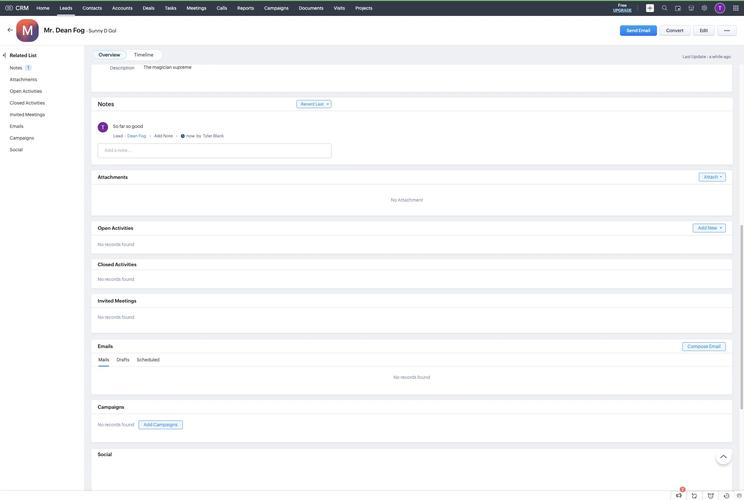 Task type: vqa. For each thing, say whether or not it's contained in the screenshot.
"OTHER MODULES" Field
no



Task type: locate. For each thing, give the bounding box(es) containing it.
last
[[683, 54, 691, 59], [316, 102, 324, 107]]

- inside 'mr. dean fog - sunny d gol'
[[86, 28, 88, 33]]

campaigns
[[264, 5, 289, 11], [10, 135, 34, 141], [98, 404, 124, 410], [153, 422, 178, 427]]

0 horizontal spatial •
[[149, 133, 151, 138]]

1 horizontal spatial attachments
[[98, 174, 128, 180]]

so
[[113, 124, 119, 129]]

add campaigns link
[[139, 421, 183, 429]]

by
[[197, 133, 201, 138]]

campaigns link down emails link
[[10, 135, 34, 141]]

2 vertical spatial add
[[144, 422, 152, 427]]

description
[[110, 65, 135, 70]]

1 vertical spatial social
[[98, 452, 112, 457]]

1 horizontal spatial campaigns link
[[259, 0, 294, 16]]

0 vertical spatial meetings
[[187, 5, 206, 11]]

last left update
[[683, 54, 691, 59]]

0 vertical spatial open
[[10, 89, 22, 94]]

add new
[[698, 225, 717, 231]]

1 horizontal spatial •
[[176, 133, 178, 138]]

1 horizontal spatial emails
[[98, 344, 113, 349]]

2 horizontal spatial meetings
[[187, 5, 206, 11]]

1 vertical spatial notes
[[98, 101, 114, 107]]

email for send email
[[639, 28, 651, 33]]

1 vertical spatial invited
[[98, 298, 114, 304]]

projects
[[356, 5, 373, 11]]

0 vertical spatial attachments
[[10, 77, 37, 82]]

1 vertical spatial meetings
[[25, 112, 45, 117]]

no
[[391, 197, 397, 203], [98, 242, 104, 247], [98, 277, 104, 282], [98, 315, 104, 320], [394, 375, 400, 380], [98, 422, 104, 428]]

email inside button
[[639, 28, 651, 33]]

emails up mails
[[98, 344, 113, 349]]

drafts
[[117, 357, 129, 362]]

calendar image
[[676, 5, 681, 11]]

1 vertical spatial attachments
[[98, 174, 128, 180]]

accounts link
[[107, 0, 138, 16]]

1 vertical spatial fog
[[139, 133, 146, 138]]

notes left 1
[[10, 65, 22, 70]]

1 horizontal spatial open activities
[[98, 225, 133, 231]]

1 horizontal spatial email
[[709, 344, 721, 349]]

1 horizontal spatial open
[[98, 225, 111, 231]]

0 vertical spatial social
[[10, 147, 23, 152]]

0 vertical spatial notes
[[10, 65, 22, 70]]

last right the recent
[[316, 102, 324, 107]]

send email button
[[620, 25, 657, 36]]

activities
[[23, 89, 42, 94], [25, 100, 45, 106], [112, 225, 133, 231], [115, 262, 137, 267]]

0 vertical spatial invited meetings
[[10, 112, 45, 117]]

fog down good
[[139, 133, 146, 138]]

1 horizontal spatial add
[[154, 133, 162, 138]]

0 vertical spatial invited
[[10, 112, 24, 117]]

0 horizontal spatial email
[[639, 28, 651, 33]]

- right lead
[[125, 133, 126, 138]]

dean
[[56, 26, 72, 34], [128, 133, 138, 138]]

1 • from the left
[[149, 133, 151, 138]]

visits link
[[329, 0, 350, 16]]

1 horizontal spatial invited
[[98, 298, 114, 304]]

dean right mr.
[[56, 26, 72, 34]]

add for add campaigns
[[144, 422, 152, 427]]

1 vertical spatial last
[[316, 102, 324, 107]]

1 horizontal spatial fog
[[139, 133, 146, 138]]

compose email
[[688, 344, 721, 349]]

0 vertical spatial email
[[639, 28, 651, 33]]

2 • from the left
[[176, 133, 178, 138]]

email
[[639, 28, 651, 33], [709, 344, 721, 349]]

contacts link
[[77, 0, 107, 16]]

list
[[28, 53, 37, 58]]

the
[[144, 65, 151, 70]]

campaigns link right reports
[[259, 0, 294, 16]]

no attachment
[[391, 197, 423, 203]]

attachments link
[[10, 77, 37, 82]]

social
[[10, 147, 23, 152], [98, 452, 112, 457]]

email right send in the right top of the page
[[639, 28, 651, 33]]

by tyler black
[[197, 133, 224, 138]]

invited
[[10, 112, 24, 117], [98, 298, 114, 304]]

timeline link
[[134, 52, 153, 57]]

1 horizontal spatial closed
[[98, 262, 114, 267]]

gol
[[108, 28, 116, 33]]

1 vertical spatial -
[[125, 133, 126, 138]]

1 vertical spatial invited meetings
[[98, 298, 136, 304]]

Add a note... field
[[98, 147, 331, 154]]

•
[[149, 133, 151, 138], [176, 133, 178, 138]]

documents link
[[294, 0, 329, 16]]

0 vertical spatial -
[[86, 28, 88, 33]]

last update : a while ago
[[683, 54, 731, 59]]

mails
[[98, 357, 109, 362]]

0 horizontal spatial emails
[[10, 124, 23, 129]]

overview link
[[99, 52, 120, 57]]

0 vertical spatial fog
[[73, 26, 85, 34]]

0 horizontal spatial campaigns link
[[10, 135, 34, 141]]

0 horizontal spatial open activities
[[10, 89, 42, 94]]

closed
[[10, 100, 25, 106], [98, 262, 114, 267]]

crm link
[[5, 5, 29, 11]]

edit button
[[693, 25, 715, 36]]

profile image
[[715, 3, 726, 13]]

0 vertical spatial add
[[154, 133, 162, 138]]

0 horizontal spatial add
[[144, 422, 152, 427]]

1 vertical spatial closed
[[98, 262, 114, 267]]

attachment
[[398, 197, 423, 203]]

1 horizontal spatial -
[[125, 133, 126, 138]]

m
[[22, 23, 33, 38]]

1 horizontal spatial invited meetings
[[98, 298, 136, 304]]

notes up so
[[98, 101, 114, 107]]

lead - dean fog • add note •
[[113, 133, 178, 138]]

found
[[122, 242, 134, 247], [122, 277, 134, 282], [122, 315, 134, 320], [418, 375, 430, 380], [122, 422, 134, 428]]

0 vertical spatial dean
[[56, 26, 72, 34]]

supreme
[[173, 65, 192, 70]]

dean down "so"
[[128, 133, 138, 138]]

email right compose
[[709, 344, 721, 349]]

send
[[627, 28, 638, 33]]

recent last
[[301, 102, 324, 107]]

-
[[86, 28, 88, 33], [125, 133, 126, 138]]

1 vertical spatial dean
[[128, 133, 138, 138]]

0 horizontal spatial fog
[[73, 26, 85, 34]]

• right note
[[176, 133, 178, 138]]

1 vertical spatial add
[[698, 225, 707, 231]]

0 horizontal spatial -
[[86, 28, 88, 33]]

1 vertical spatial closed activities
[[98, 262, 137, 267]]

the magician supreme
[[144, 65, 192, 70]]

• left add note link
[[149, 133, 151, 138]]

open activities
[[10, 89, 42, 94], [98, 225, 133, 231]]

0 vertical spatial open activities
[[10, 89, 42, 94]]

1 vertical spatial open
[[98, 225, 111, 231]]

ago
[[724, 54, 731, 59]]

0 vertical spatial closed
[[10, 100, 25, 106]]

attach
[[704, 174, 718, 180]]

good
[[132, 124, 143, 129]]

invited meetings
[[10, 112, 45, 117], [98, 298, 136, 304]]

0 horizontal spatial closed activities
[[10, 100, 45, 106]]

emails
[[10, 124, 23, 129], [98, 344, 113, 349]]

0 horizontal spatial notes
[[10, 65, 22, 70]]

projects link
[[350, 0, 378, 16]]

0 horizontal spatial invited meetings
[[10, 112, 45, 117]]

0 horizontal spatial dean
[[56, 26, 72, 34]]

0 vertical spatial last
[[683, 54, 691, 59]]

0 vertical spatial emails
[[10, 124, 23, 129]]

1 vertical spatial email
[[709, 344, 721, 349]]

- left sunny
[[86, 28, 88, 33]]

meetings
[[187, 5, 206, 11], [25, 112, 45, 117], [115, 298, 136, 304]]

add
[[154, 133, 162, 138], [698, 225, 707, 231], [144, 422, 152, 427]]

0 horizontal spatial last
[[316, 102, 324, 107]]

1 horizontal spatial meetings
[[115, 298, 136, 304]]

deals link
[[138, 0, 160, 16]]

fog left sunny
[[73, 26, 85, 34]]

new
[[708, 225, 717, 231]]

open activities link
[[10, 89, 42, 94]]

1 vertical spatial emails
[[98, 344, 113, 349]]

lead
[[113, 133, 123, 138]]

2 horizontal spatial add
[[698, 225, 707, 231]]

note
[[163, 133, 173, 138]]

1
[[27, 65, 29, 70]]

so far so good
[[113, 124, 143, 129]]

emails down invited meetings "link"
[[10, 124, 23, 129]]

0 horizontal spatial attachments
[[10, 77, 37, 82]]

emails link
[[10, 124, 23, 129]]

1 vertical spatial campaigns link
[[10, 135, 34, 141]]



Task type: describe. For each thing, give the bounding box(es) containing it.
attach link
[[699, 173, 726, 182]]

home
[[37, 5, 49, 11]]

calls link
[[212, 0, 232, 16]]

0 horizontal spatial closed
[[10, 100, 25, 106]]

visits
[[334, 5, 345, 11]]

black
[[213, 133, 224, 138]]

send email
[[627, 28, 651, 33]]

create menu element
[[642, 0, 658, 16]]

search image
[[662, 5, 668, 11]]

closed activities link
[[10, 100, 45, 106]]

search element
[[658, 0, 672, 16]]

leads link
[[55, 0, 77, 16]]

related list
[[10, 53, 38, 58]]

related
[[10, 53, 27, 58]]

a
[[709, 54, 712, 59]]

crm
[[16, 5, 29, 11]]

now
[[186, 133, 195, 138]]

social link
[[10, 147, 23, 152]]

notes link
[[10, 65, 22, 70]]

add campaigns
[[144, 422, 178, 427]]

1 horizontal spatial dean
[[128, 133, 138, 138]]

convert button
[[660, 25, 691, 36]]

profile element
[[711, 0, 729, 16]]

d
[[104, 28, 107, 33]]

2 vertical spatial meetings
[[115, 298, 136, 304]]

1 horizontal spatial last
[[683, 54, 691, 59]]

create menu image
[[646, 4, 654, 12]]

meetings link
[[182, 0, 212, 16]]

accounts
[[112, 5, 133, 11]]

recent
[[301, 102, 315, 107]]

so
[[126, 124, 131, 129]]

overview
[[99, 52, 120, 57]]

scheduled
[[137, 357, 160, 362]]

tasks
[[165, 5, 176, 11]]

invited meetings link
[[10, 112, 45, 117]]

reports link
[[232, 0, 259, 16]]

0 horizontal spatial social
[[10, 147, 23, 152]]

home link
[[31, 0, 55, 16]]

0 horizontal spatial open
[[10, 89, 22, 94]]

magician
[[152, 65, 172, 70]]

2
[[682, 487, 684, 491]]

calls
[[217, 5, 227, 11]]

deals
[[143, 5, 155, 11]]

tyler
[[203, 133, 212, 138]]

0 horizontal spatial invited
[[10, 112, 24, 117]]

1 horizontal spatial social
[[98, 452, 112, 457]]

mr. dean fog - sunny d gol
[[44, 26, 116, 34]]

:
[[707, 54, 709, 59]]

while
[[713, 54, 723, 59]]

0 vertical spatial campaigns link
[[259, 0, 294, 16]]

free
[[618, 3, 627, 8]]

convert
[[667, 28, 684, 33]]

far
[[120, 124, 125, 129]]

mr.
[[44, 26, 54, 34]]

leads
[[60, 5, 72, 11]]

add for add new
[[698, 225, 707, 231]]

contacts
[[83, 5, 102, 11]]

tasks link
[[160, 0, 182, 16]]

reports
[[237, 5, 254, 11]]

0 vertical spatial closed activities
[[10, 100, 45, 106]]

update
[[692, 54, 706, 59]]

1 horizontal spatial closed activities
[[98, 262, 137, 267]]

documents
[[299, 5, 324, 11]]

1 horizontal spatial notes
[[98, 101, 114, 107]]

upgrade
[[613, 8, 632, 13]]

timeline
[[134, 52, 153, 57]]

free upgrade
[[613, 3, 632, 13]]

add note link
[[154, 133, 173, 139]]

sunny
[[89, 28, 103, 33]]

edit
[[700, 28, 708, 33]]

email for compose email
[[709, 344, 721, 349]]

0 horizontal spatial meetings
[[25, 112, 45, 117]]

dean fog link
[[128, 133, 146, 139]]

1 vertical spatial open activities
[[98, 225, 133, 231]]

compose
[[688, 344, 709, 349]]



